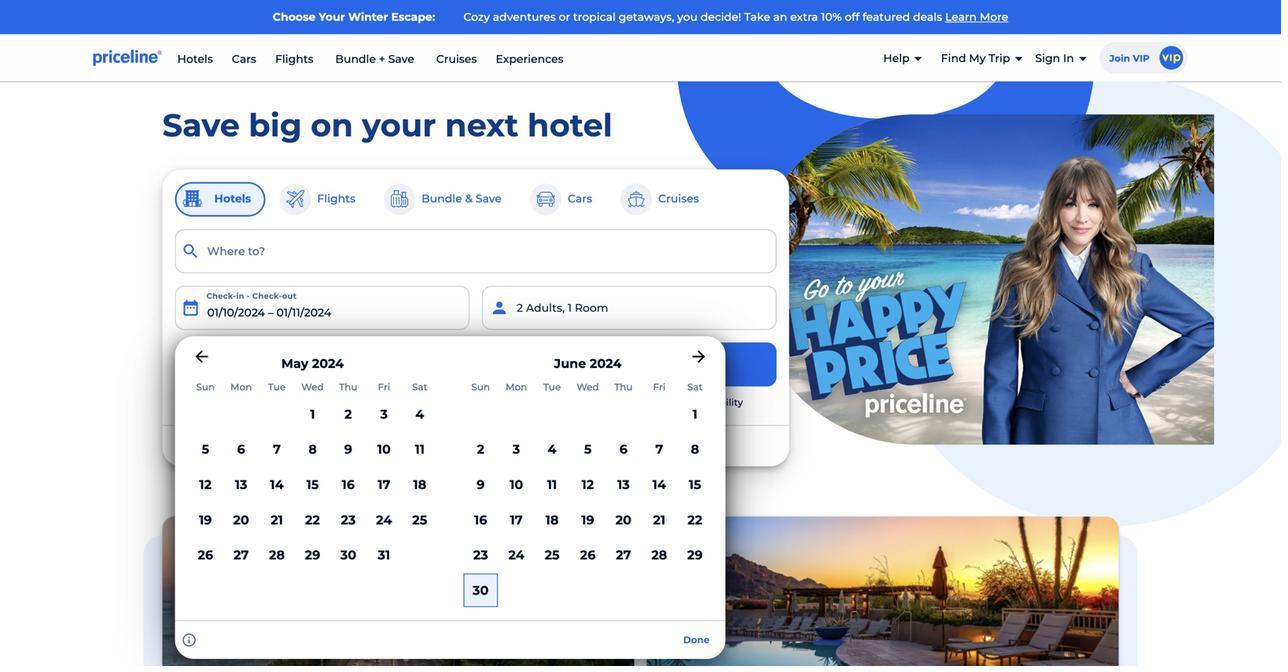 Task type: vqa. For each thing, say whether or not it's contained in the screenshot.
flight-search-form ELEMENT
no



Task type: locate. For each thing, give the bounding box(es) containing it.
2 27 button from the left
[[606, 538, 642, 573]]

2 5 button from the left
[[570, 432, 606, 467]]

18 down save
[[546, 512, 559, 528]]

11
[[415, 442, 425, 457], [547, 477, 557, 492]]

2 8 from the left
[[691, 442, 699, 457]]

9
[[344, 442, 352, 457], [477, 477, 485, 492]]

1 sat from the left
[[412, 382, 428, 393]]

17 down and
[[510, 512, 523, 528]]

1 horizontal spatial 16 button
[[463, 503, 499, 538]]

1 horizontal spatial tue
[[543, 382, 561, 393]]

1 button down the show june 2024 icon
[[677, 397, 713, 432]]

thu
[[339, 382, 358, 393], [615, 382, 633, 393]]

1 15 from the left
[[306, 477, 319, 492]]

11 button right of
[[402, 432, 438, 467]]

0 vertical spatial 11
[[415, 442, 425, 457]]

5
[[202, 442, 209, 457], [584, 442, 592, 457]]

show june 2024 image
[[690, 347, 708, 366]]

0 vertical spatial 2
[[345, 407, 352, 422]]

2 1 button from the left
[[677, 397, 713, 432]]

sat for june 2024
[[688, 382, 703, 393]]

1 8 button from the left
[[295, 432, 331, 467]]

1 down may 2024
[[310, 407, 315, 422]]

2 mon from the left
[[506, 382, 527, 393]]

21 for may 2024
[[271, 512, 283, 528]]

1 horizontal spatial 25 button
[[534, 538, 570, 573]]

16
[[342, 477, 355, 492], [474, 512, 487, 528]]

an
[[774, 10, 788, 24]]

2 12 from the left
[[582, 477, 594, 492]]

1 14 from the left
[[270, 477, 284, 492]]

0 vertical spatial 18
[[413, 477, 427, 492]]

3 left save
[[513, 442, 520, 457]]

sat
[[412, 382, 428, 393], [688, 382, 703, 393]]

0 horizontal spatial book
[[335, 439, 364, 453]]

9 button down book all of your hotels at once and save up to $625 link
[[463, 467, 499, 503]]

2 2024 from the left
[[590, 356, 622, 371]]

25
[[412, 512, 427, 528], [545, 548, 560, 563]]

15 button
[[295, 467, 331, 503], [677, 467, 713, 503]]

10 down and
[[510, 477, 523, 492]]

your inside button
[[611, 357, 642, 372]]

1 22 button from the left
[[295, 503, 331, 538]]

11 button down save
[[534, 467, 570, 503]]

0 horizontal spatial 24 button
[[366, 503, 402, 538]]

1 2024 from the left
[[312, 356, 344, 371]]

1 29 button from the left
[[295, 538, 331, 573]]

1 vertical spatial 18
[[546, 512, 559, 528]]

2 19 button from the left
[[570, 503, 606, 538]]

0 horizontal spatial 5 button
[[188, 432, 223, 467]]

1 horizontal spatial 12 button
[[570, 467, 606, 503]]

18 button down "hotels"
[[402, 467, 438, 503]]

3 button
[[366, 397, 402, 432], [499, 432, 534, 467]]

0 horizontal spatial 3 button
[[366, 397, 402, 432]]

0 horizontal spatial fri
[[378, 382, 390, 393]]

1 5 from the left
[[202, 442, 209, 457]]

17 for may 2024
[[378, 477, 391, 492]]

22 button for june 2024
[[677, 503, 713, 538]]

5 button for june
[[570, 432, 606, 467]]

4 up book all of your hotels at once and save up to $625
[[416, 407, 424, 422]]

1 26 button from the left
[[188, 538, 223, 573]]

22 button
[[295, 503, 331, 538], [677, 503, 713, 538]]

1 vertical spatial hotels
[[214, 192, 251, 205]]

0 horizontal spatial 8
[[309, 442, 317, 457]]

18 button for may 2024
[[402, 467, 438, 503]]

2 14 from the left
[[653, 477, 666, 492]]

0 horizontal spatial 8 button
[[295, 432, 331, 467]]

1 28 from the left
[[269, 548, 285, 563]]

0 horizontal spatial 25 button
[[402, 503, 438, 538]]

7 button for june 2024
[[642, 432, 677, 467]]

0 horizontal spatial 10
[[377, 442, 391, 457]]

a
[[342, 359, 348, 370], [543, 397, 549, 408]]

hotel
[[645, 357, 681, 372]]

1 horizontal spatial 30 button
[[463, 573, 499, 608]]

0 horizontal spatial 6 button
[[223, 432, 259, 467]]

2 8 button from the left
[[677, 432, 713, 467]]

1 21 from the left
[[271, 512, 283, 528]]

2 13 button from the left
[[606, 467, 642, 503]]

26 button for june
[[570, 538, 606, 573]]

1 13 from the left
[[235, 477, 247, 492]]

23
[[341, 512, 356, 528], [473, 548, 488, 563]]

10 for may 2024
[[377, 442, 391, 457]]

2 29 button from the left
[[677, 538, 713, 573]]

1 1 from the left
[[310, 407, 315, 422]]

1 5 button from the left
[[188, 432, 223, 467]]

28 button
[[259, 538, 295, 573], [642, 538, 677, 573]]

2 6 from the left
[[620, 442, 628, 457]]

save left add
[[261, 358, 288, 371]]

2 6 button from the left
[[606, 432, 642, 467]]

2 sat from the left
[[688, 382, 703, 393]]

26
[[198, 548, 213, 563], [580, 548, 596, 563]]

10 button down and
[[499, 467, 534, 503]]

8 left all
[[309, 442, 317, 457]]

thu down add a car
[[339, 382, 358, 393]]

7
[[273, 442, 281, 457], [656, 442, 663, 457]]

9 button left all
[[331, 432, 366, 467]]

6 for june 2024
[[620, 442, 628, 457]]

2 thu from the left
[[615, 382, 633, 393]]

0 horizontal spatial 12
[[199, 477, 212, 492]]

1 for june 2024
[[693, 407, 698, 422]]

your left winter
[[319, 10, 345, 24]]

1 wed from the left
[[302, 382, 324, 393]]

1 12 from the left
[[199, 477, 212, 492]]

your right "on"
[[362, 106, 436, 144]]

1 horizontal spatial 30
[[473, 583, 489, 598]]

find up with
[[579, 357, 608, 372]]

2 22 button from the left
[[677, 503, 713, 538]]

24 for june 2024
[[509, 548, 525, 563]]

31
[[378, 548, 390, 563]]

1 fri from the left
[[378, 382, 390, 393]]

27 for may 2024
[[234, 548, 249, 563]]

0 horizontal spatial 2
[[345, 407, 352, 422]]

Where to? field
[[175, 229, 777, 273]]

0 horizontal spatial 22 button
[[295, 503, 331, 538]]

find inside find my trip dropdown button
[[941, 52, 966, 65]]

june 2024
[[554, 356, 622, 371]]

cars link
[[232, 52, 256, 66]]

4 for may 2024
[[416, 407, 424, 422]]

1 horizontal spatial 5
[[584, 442, 592, 457]]

0 horizontal spatial find
[[579, 357, 608, 372]]

vip badge icon image
[[1160, 46, 1184, 70]]

30 for may 2024
[[340, 548, 356, 563]]

1 horizontal spatial 13
[[618, 477, 630, 492]]

add
[[319, 359, 339, 370]]

0 horizontal spatial 16 button
[[331, 467, 366, 503]]

choose
[[273, 10, 316, 24]]

1 thu from the left
[[339, 382, 358, 393]]

hotel left with
[[552, 397, 576, 408]]

23 button for june 2024
[[463, 538, 499, 573]]

a left with
[[543, 397, 549, 408]]

1 12 button from the left
[[188, 467, 223, 503]]

2 fri from the left
[[653, 382, 666, 393]]

hotels
[[177, 52, 213, 66], [214, 192, 251, 205]]

1 vertical spatial +
[[251, 358, 258, 371]]

flights down "on"
[[317, 192, 356, 205]]

16 button for june 2024
[[463, 503, 499, 538]]

1 horizontal spatial 22 button
[[677, 503, 713, 538]]

sun down show march 2024 image
[[196, 382, 215, 393]]

8 button down for
[[677, 432, 713, 467]]

1 horizontal spatial 9
[[477, 477, 485, 492]]

2 26 button from the left
[[570, 538, 606, 573]]

15 for june 2024
[[689, 477, 701, 492]]

mon for june
[[506, 382, 527, 393]]

12
[[199, 477, 212, 492], [582, 477, 594, 492]]

15 button for june 2024
[[677, 467, 713, 503]]

14
[[270, 477, 284, 492], [653, 477, 666, 492]]

bundle left may
[[207, 358, 248, 371]]

20 button for may 2024
[[223, 503, 259, 538]]

1 left flexibility
[[693, 407, 698, 422]]

1 vertical spatial your
[[611, 357, 642, 372]]

tue for june 2024
[[543, 382, 561, 393]]

bundle + save link
[[332, 52, 417, 66]]

1 27 button from the left
[[223, 538, 259, 573]]

1 28 button from the left
[[259, 538, 295, 573]]

wed up with
[[577, 382, 599, 393]]

1 6 button from the left
[[223, 432, 259, 467]]

1 vertical spatial 24
[[509, 548, 525, 563]]

0 horizontal spatial 1 button
[[295, 397, 331, 432]]

3 up of
[[380, 407, 388, 422]]

save right &
[[476, 192, 502, 205]]

16 button
[[331, 467, 366, 503], [463, 503, 499, 538]]

find your hotel button
[[482, 343, 777, 387]]

0 vertical spatial 17
[[378, 477, 391, 492]]

12 button for june
[[570, 467, 606, 503]]

0 horizontal spatial 29 button
[[295, 538, 331, 573]]

1 1 button from the left
[[295, 397, 331, 432]]

2 wed from the left
[[577, 382, 599, 393]]

9 left all
[[344, 442, 352, 457]]

0 vertical spatial 30
[[340, 548, 356, 563]]

1 mon from the left
[[230, 382, 252, 393]]

24 button
[[366, 503, 402, 538], [499, 538, 534, 573]]

11 right of
[[415, 442, 425, 457]]

1 20 button from the left
[[223, 503, 259, 538]]

fri up of
[[378, 382, 390, 393]]

25 button for may 2024
[[402, 503, 438, 538]]

0 vertical spatial 23
[[341, 512, 356, 528]]

2024 left car
[[312, 356, 344, 371]]

cozy
[[464, 10, 490, 24]]

5 button
[[188, 432, 223, 467], [570, 432, 606, 467]]

14 for june 2024
[[653, 477, 666, 492]]

1 horizontal spatial 15
[[689, 477, 701, 492]]

1 horizontal spatial 3 button
[[499, 432, 534, 467]]

2 down add a car
[[345, 407, 352, 422]]

tue for may 2024
[[268, 382, 286, 393]]

+ down winter
[[379, 52, 385, 66]]

7 for june 2024
[[656, 442, 663, 457]]

1 horizontal spatial your
[[611, 357, 642, 372]]

2 28 from the left
[[652, 548, 667, 563]]

1 horizontal spatial 23 button
[[463, 538, 499, 573]]

flights down choose
[[275, 52, 314, 66]]

find inside find your hotel button
[[579, 357, 608, 372]]

book up and
[[516, 397, 541, 408]]

9 down book all of your hotels at once and save up to $625 link
[[477, 477, 485, 492]]

29 for june 2024
[[687, 548, 703, 563]]

10
[[377, 442, 391, 457], [510, 477, 523, 492]]

2 7 from the left
[[656, 442, 663, 457]]

1 15 button from the left
[[295, 467, 331, 503]]

1 horizontal spatial 11 button
[[534, 467, 570, 503]]

18 down "hotels"
[[413, 477, 427, 492]]

8
[[309, 442, 317, 457], [691, 442, 699, 457]]

21
[[271, 512, 283, 528], [653, 512, 666, 528]]

0 horizontal spatial 2024
[[312, 356, 344, 371]]

10 left "hotels"
[[377, 442, 391, 457]]

1 horizontal spatial 12
[[582, 477, 594, 492]]

1 19 from the left
[[199, 512, 212, 528]]

fri up the cancellation
[[653, 382, 666, 393]]

2 29 from the left
[[687, 548, 703, 563]]

book a hotel with free cancellation for flexibility
[[516, 397, 743, 408]]

2 7 button from the left
[[642, 432, 677, 467]]

+
[[379, 52, 385, 66], [251, 358, 258, 371]]

1 horizontal spatial 23
[[473, 548, 488, 563]]

0 horizontal spatial 15 button
[[295, 467, 331, 503]]

2 15 button from the left
[[677, 467, 713, 503]]

0 horizontal spatial mon
[[230, 382, 252, 393]]

bundle inside 'button'
[[422, 192, 462, 205]]

27 button for may 2024
[[223, 538, 259, 573]]

1 6 from the left
[[237, 442, 245, 457]]

17 button down and
[[499, 503, 534, 538]]

13 for may 2024
[[235, 477, 247, 492]]

1 vertical spatial book
[[335, 439, 364, 453]]

traveler selection text field
[[482, 286, 777, 330]]

30 button
[[331, 538, 366, 573], [463, 573, 499, 608]]

4 button up "hotels"
[[402, 397, 438, 432]]

1 horizontal spatial 8 button
[[677, 432, 713, 467]]

0 horizontal spatial flights
[[275, 52, 314, 66]]

4 button left to
[[534, 432, 570, 467]]

17 down of
[[378, 477, 391, 492]]

1 horizontal spatial 3
[[513, 442, 520, 457]]

1 29 from the left
[[305, 548, 320, 563]]

your right of
[[397, 439, 422, 453]]

hotel
[[528, 106, 613, 144], [552, 397, 576, 408]]

1 horizontal spatial 20
[[616, 512, 632, 528]]

2 13 from the left
[[618, 477, 630, 492]]

winter
[[348, 10, 388, 24]]

9 button
[[331, 432, 366, 467], [463, 467, 499, 503]]

17 button down of
[[366, 467, 402, 503]]

30 button for may 2024
[[331, 538, 366, 573]]

1 20 from the left
[[233, 512, 249, 528]]

29 for may 2024
[[305, 548, 320, 563]]

1 vertical spatial 9
[[477, 477, 485, 492]]

9 button for june 2024
[[463, 467, 499, 503]]

2 26 from the left
[[580, 548, 596, 563]]

8 down for
[[691, 442, 699, 457]]

0 horizontal spatial 19
[[199, 512, 212, 528]]

1 vertical spatial 30
[[473, 583, 489, 598]]

find left my
[[941, 52, 966, 65]]

12 button
[[188, 467, 223, 503], [570, 467, 606, 503]]

27 button for june 2024
[[606, 538, 642, 573]]

1 7 button from the left
[[259, 432, 295, 467]]

0 vertical spatial your
[[319, 10, 345, 24]]

20 for may 2024
[[233, 512, 249, 528]]

1 vertical spatial 4
[[548, 442, 557, 457]]

save inside 'button'
[[476, 192, 502, 205]]

featured
[[863, 10, 910, 24]]

book for book a hotel with free cancellation for flexibility
[[516, 397, 541, 408]]

13 button
[[223, 467, 259, 503], [606, 467, 642, 503]]

1 vertical spatial cruises
[[658, 192, 699, 205]]

save down 'escape:'
[[388, 52, 414, 66]]

20
[[233, 512, 249, 528], [616, 512, 632, 528]]

sat up "hotels"
[[412, 382, 428, 393]]

tue down may
[[268, 382, 286, 393]]

20 for june 2024
[[616, 512, 632, 528]]

your for choose
[[319, 10, 345, 24]]

26 button for may
[[188, 538, 223, 573]]

30 for june 2024
[[473, 583, 489, 598]]

2 button down add a car
[[331, 397, 366, 432]]

thu up book a hotel with free cancellation for flexibility
[[615, 382, 633, 393]]

4 left up
[[548, 442, 557, 457]]

2 5 from the left
[[584, 442, 592, 457]]

0 horizontal spatial tue
[[268, 382, 286, 393]]

experiences link
[[496, 52, 564, 66]]

wed for may
[[302, 382, 324, 393]]

1 7 from the left
[[273, 442, 281, 457]]

tue down 'june'
[[543, 382, 561, 393]]

wed down may 2024
[[302, 382, 324, 393]]

cozy adventures or tropical getaways, you decide! take an extra 10% off featured deals learn more
[[464, 10, 1009, 24]]

bundle left &
[[422, 192, 462, 205]]

1 22 from the left
[[305, 512, 320, 528]]

your left hotel
[[611, 357, 642, 372]]

thu for may 2024
[[339, 382, 358, 393]]

1 horizontal spatial 1
[[693, 407, 698, 422]]

25 for june 2024
[[545, 548, 560, 563]]

hotel up cars button
[[528, 106, 613, 144]]

or
[[559, 10, 570, 24]]

1 horizontal spatial 26 button
[[570, 538, 606, 573]]

7 button
[[259, 432, 295, 467], [642, 432, 677, 467]]

bundle down choose your winter escape:
[[335, 52, 376, 66]]

1 horizontal spatial 8
[[691, 442, 699, 457]]

1 horizontal spatial 14
[[653, 477, 666, 492]]

2 right at
[[477, 442, 485, 457]]

18 button down save
[[534, 503, 570, 538]]

2 button left and
[[463, 432, 499, 467]]

free
[[603, 397, 621, 408]]

2024 right 'june'
[[590, 356, 622, 371]]

2 21 button from the left
[[642, 503, 677, 538]]

Check-in - Check-out field
[[175, 286, 470, 330]]

1 horizontal spatial 29 button
[[677, 538, 713, 573]]

1 27 from the left
[[234, 548, 249, 563]]

24
[[376, 512, 392, 528], [509, 548, 525, 563]]

0 horizontal spatial 21 button
[[259, 503, 295, 538]]

27 button
[[223, 538, 259, 573], [606, 538, 642, 573]]

1 26 from the left
[[198, 548, 213, 563]]

1 19 button from the left
[[188, 503, 223, 538]]

0 horizontal spatial a
[[342, 359, 348, 370]]

12 for june
[[582, 477, 594, 492]]

book for book all of your hotels at once and save up to $625
[[335, 439, 364, 453]]

sun up book all of your hotels at once and save up to $625
[[471, 382, 490, 393]]

8 button
[[295, 432, 331, 467], [677, 432, 713, 467]]

sat up for
[[688, 382, 703, 393]]

6 for may 2024
[[237, 442, 245, 457]]

0 horizontal spatial cars
[[232, 52, 256, 66]]

0 horizontal spatial 13 button
[[223, 467, 259, 503]]

29 button for may 2024
[[295, 538, 331, 573]]

mon
[[230, 382, 252, 393], [506, 382, 527, 393]]

+ left may
[[251, 358, 258, 371]]

1 horizontal spatial +
[[379, 52, 385, 66]]

8 button left all
[[295, 432, 331, 467]]

hotels inside button
[[214, 192, 251, 205]]

7 button for may 2024
[[259, 432, 295, 467]]

find my trip
[[941, 52, 1010, 65]]

0 vertical spatial 10
[[377, 442, 391, 457]]

flexibility
[[700, 397, 743, 408]]

1 21 button from the left
[[259, 503, 295, 538]]

1 horizontal spatial 25
[[545, 548, 560, 563]]

1 vertical spatial 16
[[474, 512, 487, 528]]

save
[[388, 52, 414, 66], [162, 106, 240, 144], [476, 192, 502, 205], [261, 358, 288, 371]]

flights inside button
[[317, 192, 356, 205]]

0 horizontal spatial 18
[[413, 477, 427, 492]]

2 14 button from the left
[[642, 467, 677, 503]]

done button
[[674, 628, 719, 653]]

book left all
[[335, 439, 364, 453]]

a left car
[[342, 359, 348, 370]]

15 button for may 2024
[[295, 467, 331, 503]]

11 for may 2024
[[415, 442, 425, 457]]

show march 2024 image
[[192, 347, 211, 366]]

1 horizontal spatial 10
[[510, 477, 523, 492]]

1 vertical spatial flights
[[317, 192, 356, 205]]

1 sun from the left
[[196, 382, 215, 393]]

0 vertical spatial hotels
[[177, 52, 213, 66]]

1 horizontal spatial mon
[[506, 382, 527, 393]]

2 vertical spatial bundle
[[207, 358, 248, 371]]

1 horizontal spatial 9 button
[[463, 467, 499, 503]]

1 horizontal spatial 7 button
[[642, 432, 677, 467]]

mon for may
[[230, 382, 252, 393]]

22 button for may 2024
[[295, 503, 331, 538]]

10 button left "hotels"
[[366, 432, 402, 467]]

2 20 from the left
[[616, 512, 632, 528]]

6 button for may 2024
[[223, 432, 259, 467]]

trip
[[989, 52, 1010, 65]]

2 22 from the left
[[688, 512, 703, 528]]

1 horizontal spatial 19
[[582, 512, 595, 528]]

you
[[677, 10, 698, 24]]

2 20 button from the left
[[606, 503, 642, 538]]

2 19 from the left
[[582, 512, 595, 528]]

1 horizontal spatial 2024
[[590, 356, 622, 371]]

cars inside button
[[568, 192, 592, 205]]

0 horizontal spatial 11 button
[[402, 432, 438, 467]]

3
[[380, 407, 388, 422], [513, 442, 520, 457]]

0 horizontal spatial 15
[[306, 477, 319, 492]]

12 button for may
[[188, 467, 223, 503]]

2 15 from the left
[[689, 477, 701, 492]]

save
[[531, 439, 555, 453]]

2 1 from the left
[[693, 407, 698, 422]]

0 horizontal spatial 11
[[415, 442, 425, 457]]

1 horizontal spatial 21 button
[[642, 503, 677, 538]]

1 14 button from the left
[[259, 467, 295, 503]]

0 horizontal spatial 5
[[202, 442, 209, 457]]

15 for may 2024
[[306, 477, 319, 492]]

2024 for june 2024
[[590, 356, 622, 371]]

14 button for may 2024
[[259, 467, 295, 503]]

bundle
[[335, 52, 376, 66], [422, 192, 462, 205], [207, 358, 248, 371]]

None field
[[175, 229, 777, 273]]

1 horizontal spatial 16
[[474, 512, 487, 528]]

29 button
[[295, 538, 331, 573], [677, 538, 713, 573]]

sat for may 2024
[[412, 382, 428, 393]]

1 horizontal spatial 13 button
[[606, 467, 642, 503]]

0 horizontal spatial 17
[[378, 477, 391, 492]]

2 21 from the left
[[653, 512, 666, 528]]

11 down save
[[547, 477, 557, 492]]

1 horizontal spatial 2
[[477, 442, 485, 457]]

find
[[941, 52, 966, 65], [579, 357, 608, 372]]

1 horizontal spatial find
[[941, 52, 966, 65]]

2 28 button from the left
[[642, 538, 677, 573]]

1 button down may 2024
[[295, 397, 331, 432]]

1 8 from the left
[[309, 442, 317, 457]]

28
[[269, 548, 285, 563], [652, 548, 667, 563]]

2 12 button from the left
[[570, 467, 606, 503]]

your
[[319, 10, 345, 24], [611, 357, 642, 372]]

0 horizontal spatial 27 button
[[223, 538, 259, 573]]

a for hotel
[[543, 397, 549, 408]]

2 sun from the left
[[471, 382, 490, 393]]

2 tue from the left
[[543, 382, 561, 393]]

10%
[[821, 10, 842, 24]]

1 tue from the left
[[268, 382, 286, 393]]

1 13 button from the left
[[223, 467, 259, 503]]

0 vertical spatial bundle + save
[[332, 52, 417, 66]]

1 vertical spatial 2
[[477, 442, 485, 457]]

1 horizontal spatial 18
[[546, 512, 559, 528]]

2 for june 2024
[[477, 442, 485, 457]]

2024
[[312, 356, 344, 371], [590, 356, 622, 371]]

0 horizontal spatial bundle + save
[[207, 358, 288, 371]]

8 button for may 2024
[[295, 432, 331, 467]]

2 27 from the left
[[616, 548, 631, 563]]

0 horizontal spatial 3
[[380, 407, 388, 422]]



Task type: describe. For each thing, give the bounding box(es) containing it.
17 button for june 2024
[[499, 503, 534, 538]]

learn
[[946, 10, 977, 24]]

11 button for may 2024
[[402, 432, 438, 467]]

4 button for june 2024
[[534, 432, 570, 467]]

may 2024
[[281, 356, 344, 371]]

done
[[683, 635, 710, 646]]

5 button for may
[[188, 432, 223, 467]]

9 button for may 2024
[[331, 432, 366, 467]]

21 button for june 2024
[[642, 503, 677, 538]]

find my trip button
[[941, 38, 1023, 79]]

deals
[[913, 10, 943, 24]]

car
[[350, 359, 366, 370]]

2 button for may 2024
[[331, 397, 366, 432]]

off
[[845, 10, 860, 24]]

a for car
[[342, 359, 348, 370]]

sun for may
[[196, 382, 215, 393]]

13 for june 2024
[[618, 477, 630, 492]]

0 vertical spatial bundle
[[335, 52, 376, 66]]

find for find my trip
[[941, 52, 966, 65]]

sign
[[1036, 52, 1061, 65]]

at
[[462, 439, 473, 453]]

flights link
[[275, 52, 314, 66]]

up
[[558, 439, 573, 453]]

2 button for june 2024
[[463, 432, 499, 467]]

8 for may 2024
[[309, 442, 317, 457]]

fri for may 2024
[[378, 382, 390, 393]]

25 for may 2024
[[412, 512, 427, 528]]

adventures
[[493, 10, 556, 24]]

12 for may
[[199, 477, 212, 492]]

9 for may 2024
[[344, 442, 352, 457]]

22 for may 2024
[[305, 512, 320, 528]]

cruises link
[[436, 52, 477, 66]]

7 for may 2024
[[273, 442, 281, 457]]

14 for may 2024
[[270, 477, 284, 492]]

1 button for june 2024
[[677, 397, 713, 432]]

18 button for june 2024
[[534, 503, 570, 538]]

june
[[554, 356, 586, 371]]

hotels
[[425, 439, 459, 453]]

join vip link
[[1100, 42, 1193, 74]]

cancellation
[[624, 397, 682, 408]]

more
[[980, 10, 1009, 24]]

13 button for june 2024
[[606, 467, 642, 503]]

for
[[685, 397, 698, 408]]

join
[[1110, 53, 1130, 64]]

sign in
[[1036, 52, 1074, 65]]

6 button for june 2024
[[606, 432, 642, 467]]

2 for may 2024
[[345, 407, 352, 422]]

sun for june
[[471, 382, 490, 393]]

28 button for may 2024
[[259, 538, 295, 573]]

experiences
[[496, 52, 564, 66]]

11 for june 2024
[[547, 477, 557, 492]]

1 horizontal spatial bundle + save
[[332, 52, 417, 66]]

$625
[[591, 439, 617, 453]]

4 button for may 2024
[[402, 397, 438, 432]]

find your hotel
[[579, 357, 681, 372]]

14 button for june 2024
[[642, 467, 677, 503]]

0 horizontal spatial bundle
[[207, 358, 248, 371]]

16 button for may 2024
[[331, 467, 366, 503]]

getaways,
[[619, 10, 674, 24]]

book all of your hotels at once and save up to $625 link
[[335, 438, 617, 454]]

may
[[281, 356, 309, 371]]

23 for may 2024
[[341, 512, 356, 528]]

28 button for june 2024
[[642, 538, 677, 573]]

on
[[311, 106, 353, 144]]

of
[[383, 439, 394, 453]]

0 vertical spatial hotel
[[528, 106, 613, 144]]

next
[[445, 106, 519, 144]]

17 button for may 2024
[[366, 467, 402, 503]]

bundle & save button
[[382, 182, 516, 217]]

8 button for june 2024
[[677, 432, 713, 467]]

3 for may 2024
[[380, 407, 388, 422]]

9 for june 2024
[[477, 477, 485, 492]]

your for hotels
[[397, 439, 422, 453]]

4 for june 2024
[[548, 442, 557, 457]]

0 vertical spatial cars
[[232, 52, 256, 66]]

big
[[249, 106, 302, 144]]

24 button for june 2024
[[499, 538, 534, 573]]

1 button for may 2024
[[295, 397, 331, 432]]

cruises inside button
[[658, 192, 699, 205]]

5 for june
[[584, 442, 592, 457]]

5 for may
[[202, 442, 209, 457]]

16 for june 2024
[[474, 512, 487, 528]]

30 button for june 2024
[[463, 573, 499, 608]]

your for find
[[611, 357, 642, 372]]

17 for june 2024
[[510, 512, 523, 528]]

8 for june 2024
[[691, 442, 699, 457]]

18 for may 2024
[[413, 477, 427, 492]]

3 for june 2024
[[513, 442, 520, 457]]

fri for june 2024
[[653, 382, 666, 393]]

thu for june 2024
[[615, 382, 633, 393]]

with
[[579, 397, 600, 408]]

22 for june 2024
[[688, 512, 703, 528]]

escape:
[[391, 10, 435, 24]]

join vip
[[1110, 53, 1150, 64]]

3 button for june 2024
[[499, 432, 534, 467]]

1 vertical spatial hotel
[[552, 397, 576, 408]]

19 button for june
[[570, 503, 606, 538]]

26 for june
[[580, 548, 596, 563]]

10 button for may 2024
[[366, 432, 402, 467]]

10 for june 2024
[[510, 477, 523, 492]]

hotels button
[[175, 182, 265, 217]]

2024 for may 2024
[[312, 356, 344, 371]]

19 for may
[[199, 512, 212, 528]]

19 button for may
[[188, 503, 223, 538]]

vip
[[1133, 53, 1150, 64]]

take
[[745, 10, 771, 24]]

21 button for may 2024
[[259, 503, 295, 538]]

1 vertical spatial bundle + save
[[207, 358, 288, 371]]

16 for may 2024
[[342, 477, 355, 492]]

24 button for may 2024
[[366, 503, 402, 538]]

types of travel tab list
[[175, 182, 777, 217]]

decide!
[[701, 10, 742, 24]]

3 button for may 2024
[[366, 397, 402, 432]]

find for find your hotel
[[579, 357, 608, 372]]

choose your winter escape:
[[273, 10, 438, 24]]

20 button for june 2024
[[606, 503, 642, 538]]

save big on your next hotel
[[162, 106, 613, 144]]

cars button
[[529, 182, 607, 217]]

hotels link
[[177, 52, 213, 66]]

my
[[969, 52, 986, 65]]

26 for may
[[198, 548, 213, 563]]

help
[[884, 52, 910, 65]]

to
[[576, 439, 588, 453]]

23 for june 2024
[[473, 548, 488, 563]]

cruises button
[[619, 182, 713, 217]]

0 vertical spatial +
[[379, 52, 385, 66]]

11 button for june 2024
[[534, 467, 570, 503]]

your for next
[[362, 106, 436, 144]]

sign in button
[[1036, 38, 1087, 79]]

&
[[465, 192, 473, 205]]

0 horizontal spatial +
[[251, 358, 258, 371]]

tropical
[[573, 10, 616, 24]]

all
[[367, 439, 380, 453]]

19 for june
[[582, 512, 595, 528]]

save down hotels link
[[162, 106, 240, 144]]

in
[[1064, 52, 1074, 65]]

help button
[[884, 38, 923, 79]]

and
[[506, 439, 528, 453]]

extra
[[791, 10, 818, 24]]

once
[[476, 439, 503, 453]]

bundle & save
[[422, 192, 502, 205]]

priceline.com home image
[[93, 49, 162, 67]]

1 for may 2024
[[310, 407, 315, 422]]

31 button
[[366, 538, 402, 573]]

add a car
[[316, 359, 366, 370]]

book all of your hotels at once and save up to $625
[[335, 439, 617, 453]]

wed for june
[[577, 382, 599, 393]]

0 vertical spatial cruises
[[436, 52, 477, 66]]

27 for june 2024
[[616, 548, 631, 563]]

flights button
[[278, 182, 370, 217]]

25 button for june 2024
[[534, 538, 570, 573]]



